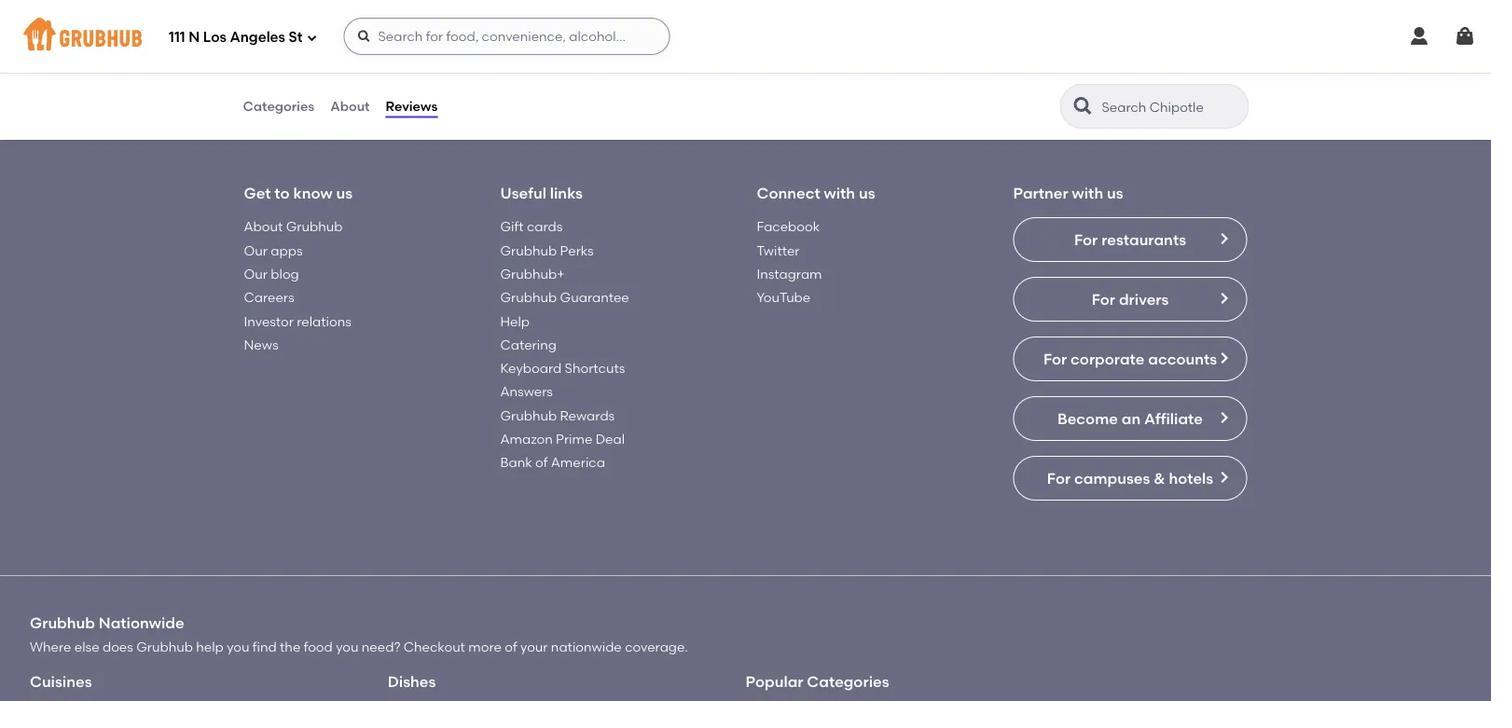 Task type: vqa. For each thing, say whether or not it's contained in the screenshot.
For restaurants LINK
yes



Task type: describe. For each thing, give the bounding box(es) containing it.
know
[[293, 184, 333, 203]]

chipotle
[[705, 57, 760, 73]]

for for for drivers
[[1092, 291, 1116, 309]]

answers
[[501, 385, 553, 400]]

111 n los angeles st
[[169, 29, 303, 46]]

of inside grubhub nationwide where else does grubhub help you find the food you need? checkout more of your nationwide coverage.
[[505, 640, 517, 656]]

catering
[[501, 337, 557, 353]]

for drivers
[[1092, 291, 1169, 309]]

restaurants
[[1102, 231, 1187, 249]]

an
[[1122, 410, 1141, 428]]

connect with us
[[757, 184, 876, 203]]

find
[[253, 640, 277, 656]]

deal
[[596, 432, 625, 448]]

news
[[244, 337, 278, 353]]

1 us from the left
[[336, 184, 353, 203]]

grubhub nationwide where else does grubhub help you find the food you need? checkout more of your nationwide coverage.
[[30, 615, 688, 656]]

2 horizontal spatial svg image
[[1454, 25, 1477, 48]]

for restaurants link
[[1014, 218, 1248, 263]]

grubhub link
[[264, 57, 321, 73]]

me
[[454, 57, 473, 73]]

1 our from the top
[[244, 243, 268, 259]]

to
[[275, 184, 290, 203]]

right image for accounts
[[1217, 351, 1232, 366]]

1 horizontal spatial categories
[[807, 674, 890, 692]]

about for about
[[330, 98, 370, 114]]

does
[[103, 640, 133, 656]]

our blog link
[[244, 267, 299, 282]]

angeles inside main navigation 'navigation'
[[230, 29, 285, 46]]

grubhub guarantee link
[[501, 290, 629, 306]]

reviews
[[386, 98, 438, 114]]

checkout
[[404, 640, 465, 656]]

grubhub rewards link
[[501, 408, 615, 424]]

new downtown link
[[587, 57, 686, 73]]

campuses
[[1075, 470, 1151, 488]]

get
[[244, 184, 271, 203]]

hotels
[[1169, 470, 1214, 488]]

nationwide
[[99, 615, 184, 633]]

useful links
[[501, 184, 583, 203]]

n
[[189, 29, 200, 46]]

chipotle link
[[705, 57, 760, 73]]

for restaurants
[[1075, 231, 1187, 249]]

amazon
[[501, 432, 553, 448]]

right image for affiliate
[[1217, 411, 1232, 426]]

facebook
[[757, 219, 820, 235]]

us for connect with us
[[859, 184, 876, 203]]

search icon image
[[1072, 95, 1095, 118]]

restaurants
[[340, 57, 417, 73]]

for campuses & hotels
[[1047, 470, 1214, 488]]

twitter
[[757, 243, 800, 259]]

with for partner
[[1072, 184, 1104, 203]]

food
[[304, 640, 333, 656]]

gift
[[501, 219, 524, 235]]

new downtown
[[587, 57, 686, 73]]

blog
[[271, 267, 299, 282]]

0 horizontal spatial svg image
[[306, 32, 318, 43]]

useful
[[501, 184, 547, 203]]

keyboard
[[501, 361, 562, 377]]

los angeles link
[[493, 57, 568, 73]]

prime
[[556, 432, 593, 448]]

cards
[[527, 219, 563, 235]]

with for connect
[[824, 184, 856, 203]]

amazon prime deal link
[[501, 432, 625, 448]]

Search Chipotle search field
[[1100, 98, 1243, 116]]

coverage.
[[625, 640, 688, 656]]

where
[[30, 640, 71, 656]]

help link
[[501, 314, 530, 330]]

dishes
[[388, 674, 436, 692]]

youtube
[[757, 290, 811, 306]]

grubhub down grubhub+ 'link'
[[501, 290, 557, 306]]

1 you from the left
[[227, 640, 250, 656]]

for campuses & hotels link
[[1014, 457, 1248, 502]]

new
[[587, 57, 616, 73]]

popular
[[746, 674, 804, 692]]

facebook twitter instagram youtube
[[757, 219, 822, 306]]

of inside gift cards grubhub perks grubhub+ grubhub guarantee help catering keyboard shortcuts answers grubhub rewards amazon prime deal bank of america
[[536, 455, 548, 471]]

cuisines
[[30, 674, 92, 692]]

for for for corporate accounts
[[1044, 350, 1067, 369]]

become an affiliate link
[[1014, 397, 1248, 442]]

2 you from the left
[[336, 640, 359, 656]]

need?
[[362, 640, 401, 656]]

grubhub+
[[501, 267, 565, 282]]

downtown
[[619, 57, 686, 73]]

us for partner with us
[[1107, 184, 1124, 203]]

help
[[501, 314, 530, 330]]

careers
[[244, 290, 294, 306]]

about for about grubhub our apps our blog careers investor relations news
[[244, 219, 283, 235]]

your
[[521, 640, 548, 656]]

los inside main navigation 'navigation'
[[203, 29, 227, 46]]

about button
[[329, 73, 371, 140]]

grubhub down nationwide
[[136, 640, 193, 656]]



Task type: locate. For each thing, give the bounding box(es) containing it.
restaurants near me
[[340, 57, 473, 73]]

for corporate accounts
[[1044, 350, 1218, 369]]

grubhub
[[264, 57, 321, 73], [286, 219, 343, 235], [501, 243, 557, 259], [501, 290, 557, 306], [501, 408, 557, 424], [30, 615, 95, 633], [136, 640, 193, 656]]

of left your
[[505, 640, 517, 656]]

our up the our blog link at the top left of page
[[244, 243, 268, 259]]

for for for restaurants
[[1075, 231, 1098, 249]]

right image for for campuses & hotels
[[1217, 471, 1232, 486]]

categories inside button
[[243, 98, 315, 114]]

for left campuses
[[1047, 470, 1071, 488]]

answers link
[[501, 385, 553, 400]]

1 horizontal spatial us
[[859, 184, 876, 203]]

become an affiliate
[[1058, 410, 1203, 428]]

2 right image from the top
[[1217, 292, 1232, 307]]

&
[[1154, 470, 1166, 488]]

you
[[227, 640, 250, 656], [336, 640, 359, 656]]

facebook link
[[757, 219, 820, 235]]

0 horizontal spatial of
[[505, 640, 517, 656]]

investor relations link
[[244, 314, 352, 330]]

partner
[[1014, 184, 1069, 203]]

0 vertical spatial our
[[244, 243, 268, 259]]

0 horizontal spatial about
[[244, 219, 283, 235]]

our up careers
[[244, 267, 268, 282]]

for inside "link"
[[1092, 291, 1116, 309]]

our
[[244, 243, 268, 259], [244, 267, 268, 282]]

investor
[[244, 314, 294, 330]]

svg image right the st
[[306, 32, 318, 43]]

categories down grubhub link
[[243, 98, 315, 114]]

0 horizontal spatial with
[[824, 184, 856, 203]]

careers link
[[244, 290, 294, 306]]

america
[[551, 455, 605, 471]]

right image inside become an affiliate link
[[1217, 411, 1232, 426]]

nationwide
[[551, 640, 622, 656]]

0 vertical spatial about
[[330, 98, 370, 114]]

1 right image from the top
[[1217, 232, 1232, 247]]

3 us from the left
[[1107, 184, 1124, 203]]

main navigation navigation
[[0, 0, 1492, 73]]

relations
[[297, 314, 352, 330]]

affiliate
[[1145, 410, 1203, 428]]

Search for food, convenience, alcohol... search field
[[344, 18, 670, 55]]

bank of america link
[[501, 455, 605, 471]]

become
[[1058, 410, 1118, 428]]

help
[[196, 640, 224, 656]]

1 horizontal spatial los
[[493, 57, 514, 73]]

rewards
[[560, 408, 615, 424]]

about up our apps link
[[244, 219, 283, 235]]

grubhub inside the about grubhub our apps our blog careers investor relations news
[[286, 219, 343, 235]]

111
[[169, 29, 185, 46]]

0 horizontal spatial angeles
[[230, 29, 285, 46]]

1 vertical spatial los
[[493, 57, 514, 73]]

0 vertical spatial categories
[[243, 98, 315, 114]]

popular categories
[[746, 674, 890, 692]]

1 vertical spatial right image
[[1217, 411, 1232, 426]]

2 vertical spatial right image
[[1217, 471, 1232, 486]]

los right n
[[203, 29, 227, 46]]

svg image
[[1454, 25, 1477, 48], [357, 29, 372, 44], [306, 32, 318, 43]]

los
[[203, 29, 227, 46], [493, 57, 514, 73]]

for
[[1075, 231, 1098, 249], [1092, 291, 1116, 309], [1044, 350, 1067, 369], [1047, 470, 1071, 488]]

1 horizontal spatial you
[[336, 640, 359, 656]]

news link
[[244, 337, 278, 353]]

2 horizontal spatial us
[[1107, 184, 1124, 203]]

apps
[[271, 243, 303, 259]]

0 horizontal spatial us
[[336, 184, 353, 203]]

grubhub perks link
[[501, 243, 594, 259]]

angeles left the st
[[230, 29, 285, 46]]

0 vertical spatial right image
[[1217, 232, 1232, 247]]

with
[[824, 184, 856, 203], [1072, 184, 1104, 203]]

1 vertical spatial about
[[244, 219, 283, 235]]

about grubhub link
[[244, 219, 343, 235]]

1 vertical spatial categories
[[807, 674, 890, 692]]

us right know
[[336, 184, 353, 203]]

right image
[[1217, 232, 1232, 247], [1217, 292, 1232, 307], [1217, 471, 1232, 486]]

angeles down search for food, convenience, alcohol... search field
[[517, 57, 568, 73]]

right image inside for restaurants link
[[1217, 232, 1232, 247]]

grubhub+ link
[[501, 267, 565, 282]]

2 with from the left
[[1072, 184, 1104, 203]]

2 our from the top
[[244, 267, 268, 282]]

you right food
[[336, 640, 359, 656]]

the
[[280, 640, 301, 656]]

for drivers link
[[1014, 278, 1248, 322]]

right image for for drivers
[[1217, 292, 1232, 307]]

1 horizontal spatial svg image
[[357, 29, 372, 44]]

bank
[[501, 455, 532, 471]]

drivers
[[1119, 291, 1169, 309]]

0 vertical spatial right image
[[1217, 351, 1232, 366]]

2 right image from the top
[[1217, 411, 1232, 426]]

instagram
[[757, 267, 822, 282]]

grubhub down gift cards link
[[501, 243, 557, 259]]

angeles
[[230, 29, 285, 46], [517, 57, 568, 73]]

0 vertical spatial of
[[536, 455, 548, 471]]

0 horizontal spatial you
[[227, 640, 250, 656]]

get to know us
[[244, 184, 353, 203]]

grubhub down the st
[[264, 57, 321, 73]]

about inside button
[[330, 98, 370, 114]]

about grubhub our apps our blog careers investor relations news
[[244, 219, 352, 353]]

1 vertical spatial our
[[244, 267, 268, 282]]

corporate
[[1071, 350, 1145, 369]]

instagram link
[[757, 267, 822, 282]]

links
[[550, 184, 583, 203]]

about inside the about grubhub our apps our blog careers investor relations news
[[244, 219, 283, 235]]

2 us from the left
[[859, 184, 876, 203]]

grubhub down know
[[286, 219, 343, 235]]

0 horizontal spatial los
[[203, 29, 227, 46]]

1 vertical spatial angeles
[[517, 57, 568, 73]]

partner with us
[[1014, 184, 1124, 203]]

shortcuts
[[565, 361, 625, 377]]

right image right 'restaurants'
[[1217, 232, 1232, 247]]

1 vertical spatial of
[[505, 640, 517, 656]]

of right bank
[[536, 455, 548, 471]]

near
[[420, 57, 451, 73]]

st
[[289, 29, 303, 46]]

about
[[330, 98, 370, 114], [244, 219, 283, 235]]

gift cards link
[[501, 219, 563, 235]]

right image right hotels
[[1217, 471, 1232, 486]]

1 horizontal spatial with
[[1072, 184, 1104, 203]]

for for for campuses & hotels
[[1047, 470, 1071, 488]]

for left corporate
[[1044, 350, 1067, 369]]

with right partner
[[1072, 184, 1104, 203]]

for down the partner with us
[[1075, 231, 1098, 249]]

0 horizontal spatial categories
[[243, 98, 315, 114]]

grubhub up where
[[30, 615, 95, 633]]

connect
[[757, 184, 821, 203]]

for left drivers on the top right
[[1092, 291, 1116, 309]]

right image inside for drivers "link"
[[1217, 292, 1232, 307]]

restaurants near me link
[[340, 57, 473, 73]]

svg image
[[1409, 25, 1431, 48]]

perks
[[560, 243, 594, 259]]

1 right image from the top
[[1217, 351, 1232, 366]]

grubhub down answers
[[501, 408, 557, 424]]

gift cards grubhub perks grubhub+ grubhub guarantee help catering keyboard shortcuts answers grubhub rewards amazon prime deal bank of america
[[501, 219, 629, 471]]

guarantee
[[560, 290, 629, 306]]

svg image right svg icon
[[1454, 25, 1477, 48]]

0 vertical spatial angeles
[[230, 29, 285, 46]]

1 with from the left
[[824, 184, 856, 203]]

svg image up restaurants
[[357, 29, 372, 44]]

3 right image from the top
[[1217, 471, 1232, 486]]

los down search for food, convenience, alcohol... search field
[[493, 57, 514, 73]]

right image inside 'for campuses & hotels' link
[[1217, 471, 1232, 486]]

about down restaurants
[[330, 98, 370, 114]]

1 horizontal spatial angeles
[[517, 57, 568, 73]]

1 horizontal spatial about
[[330, 98, 370, 114]]

right image
[[1217, 351, 1232, 366], [1217, 411, 1232, 426]]

youtube link
[[757, 290, 811, 306]]

1 horizontal spatial of
[[536, 455, 548, 471]]

us right connect
[[859, 184, 876, 203]]

right image up accounts
[[1217, 292, 1232, 307]]

right image inside for corporate accounts link
[[1217, 351, 1232, 366]]

1 vertical spatial right image
[[1217, 292, 1232, 307]]

los angeles
[[493, 57, 568, 73]]

us
[[336, 184, 353, 203], [859, 184, 876, 203], [1107, 184, 1124, 203]]

0 vertical spatial los
[[203, 29, 227, 46]]

us up for restaurants
[[1107, 184, 1124, 203]]

you left "find"
[[227, 640, 250, 656]]

right image for for restaurants
[[1217, 232, 1232, 247]]

twitter link
[[757, 243, 800, 259]]

with right connect
[[824, 184, 856, 203]]

reviews button
[[385, 73, 439, 140]]

of
[[536, 455, 548, 471], [505, 640, 517, 656]]

categories right the popular
[[807, 674, 890, 692]]

accounts
[[1149, 350, 1218, 369]]

else
[[74, 640, 99, 656]]



